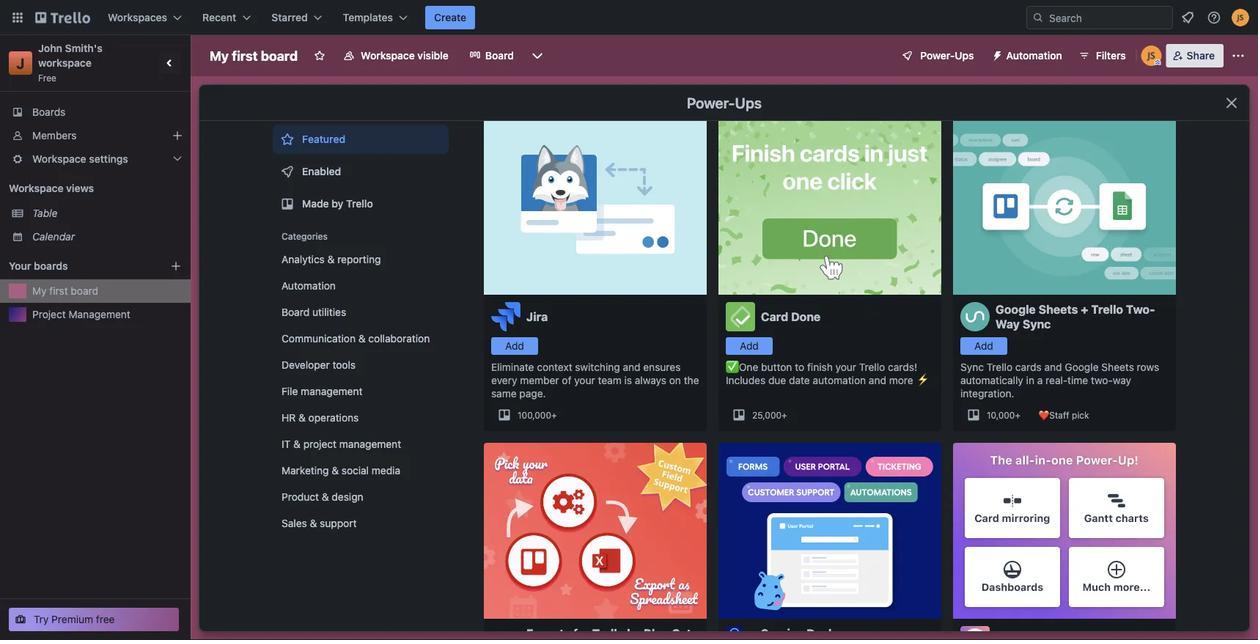 Task type: describe. For each thing, give the bounding box(es) containing it.
power- inside power-ups button
[[921, 49, 955, 62]]

table link
[[32, 206, 182, 221]]

hr & operations
[[282, 412, 359, 424]]

starred
[[272, 11, 308, 23]]

0 horizontal spatial my
[[32, 285, 47, 297]]

try
[[34, 613, 49, 626]]

1 vertical spatial first
[[49, 285, 68, 297]]

google inside sync trello cards and google sheets rows automatically in a real-time two-way integration.
[[1065, 361, 1099, 373]]

a
[[1037, 374, 1043, 386]]

my first board link
[[32, 284, 182, 298]]

premium
[[51, 613, 93, 626]]

product
[[282, 491, 319, 503]]

visible
[[418, 49, 449, 62]]

share button
[[1166, 44, 1224, 67]]

add button for jira
[[491, 337, 538, 355]]

smith's
[[65, 42, 103, 54]]

first inside board name 'text box'
[[232, 48, 258, 63]]

your boards with 2 items element
[[9, 257, 148, 275]]

time
[[1068, 374, 1088, 386]]

categories
[[282, 231, 328, 241]]

1 vertical spatial automation
[[282, 280, 336, 292]]

primary element
[[0, 0, 1258, 35]]

& for design
[[322, 491, 329, 503]]

recent
[[202, 11, 236, 23]]

enabled link
[[273, 157, 449, 186]]

add button for card done
[[726, 337, 773, 355]]

jira
[[527, 310, 548, 324]]

trello right the by
[[346, 198, 373, 210]]

finish
[[807, 361, 833, 373]]

✅ one button to finish your trello cards! includes due date automation and more ⚡️
[[726, 361, 927, 386]]

rows
[[1137, 361, 1159, 373]]

date
[[789, 374, 810, 386]]

workspace settings button
[[0, 147, 191, 171]]

1 vertical spatial board
[[71, 285, 98, 297]]

+ inside google sheets + trello two- way sync
[[1081, 302, 1089, 316]]

developer
[[282, 359, 330, 371]]

google inside google sheets + trello two- way sync
[[996, 302, 1036, 316]]

context
[[537, 361, 572, 373]]

my first board inside board name 'text box'
[[210, 48, 298, 63]]

made by trello
[[302, 198, 373, 210]]

sales & support
[[282, 517, 357, 529]]

your inside eliminate context switching and ensures every member of your team is always on the same page.
[[574, 374, 595, 386]]

⚡️
[[916, 374, 927, 386]]

to
[[795, 361, 805, 373]]

+ for 10,000 +
[[1015, 410, 1021, 420]]

sync inside google sheets + trello two- way sync
[[1023, 317, 1051, 331]]

developer tools
[[282, 359, 356, 371]]

john smith's workspace free
[[38, 42, 105, 83]]

workspace views
[[9, 182, 94, 194]]

workspaces button
[[99, 6, 191, 29]]

same
[[491, 388, 517, 400]]

in
[[1026, 374, 1035, 386]]

product & design link
[[273, 485, 449, 509]]

board for board
[[485, 49, 514, 62]]

workspace visible button
[[334, 44, 457, 67]]

power-ups button
[[891, 44, 983, 67]]

management
[[69, 308, 130, 320]]

table
[[32, 207, 58, 219]]

create
[[434, 11, 467, 23]]

Board name text field
[[202, 44, 305, 67]]

ups inside button
[[955, 49, 974, 62]]

of
[[562, 374, 572, 386]]

workspace
[[38, 57, 92, 69]]

page.
[[519, 388, 546, 400]]

boards
[[34, 260, 68, 272]]

sheets inside sync trello cards and google sheets rows automatically in a real-time two-way integration.
[[1102, 361, 1134, 373]]

your boards
[[9, 260, 68, 272]]

trello inside google sheets + trello two- way sync
[[1092, 302, 1123, 316]]

more
[[889, 374, 913, 386]]

& for project
[[293, 438, 301, 450]]

file
[[282, 385, 298, 397]]

reporting
[[337, 253, 381, 265]]

pick
[[1072, 410, 1089, 420]]

filters
[[1096, 49, 1126, 62]]

communication
[[282, 333, 356, 345]]

design
[[332, 491, 363, 503]]

project management
[[32, 308, 130, 320]]

workspace settings
[[32, 153, 128, 165]]

boards link
[[0, 100, 191, 124]]

add for card done
[[740, 340, 759, 352]]

member
[[520, 374, 559, 386]]

developer tools link
[[273, 353, 449, 377]]

featured link
[[273, 125, 449, 154]]

filters button
[[1074, 44, 1131, 67]]

add button for google sheets + trello two- way sync
[[961, 337, 1008, 355]]

made
[[302, 198, 329, 210]]

john
[[38, 42, 62, 54]]

add for google sheets + trello two- way sync
[[975, 340, 994, 352]]

board inside 'text box'
[[261, 48, 298, 63]]

social
[[342, 465, 369, 477]]

collaboration
[[368, 333, 430, 345]]

two-
[[1091, 374, 1113, 386]]

25,000
[[752, 410, 782, 420]]

try premium free
[[34, 613, 115, 626]]

workspaces
[[108, 11, 167, 23]]

john smith (johnsmith38824343) image
[[1232, 9, 1250, 26]]

ensures
[[643, 361, 681, 373]]

0 horizontal spatial my first board
[[32, 285, 98, 297]]

your inside ✅ one button to finish your trello cards! includes due date automation and more ⚡️
[[836, 361, 857, 373]]

0 vertical spatial management
[[301, 385, 363, 397]]

it & project management link
[[273, 433, 449, 456]]

analytics
[[282, 253, 325, 265]]

card done
[[761, 310, 821, 324]]

project
[[32, 308, 66, 320]]

automation
[[813, 374, 866, 386]]

workspace visible
[[361, 49, 449, 62]]

0 notifications image
[[1179, 9, 1197, 26]]

25,000 +
[[752, 410, 787, 420]]

sheets inside google sheets + trello two- way sync
[[1039, 302, 1078, 316]]

marketing & social media
[[282, 465, 400, 477]]

is
[[624, 374, 632, 386]]

it
[[282, 438, 291, 450]]

communication & collaboration link
[[273, 327, 449, 351]]

& for collaboration
[[358, 333, 366, 345]]

10,000 +
[[987, 410, 1021, 420]]



Task type: vqa. For each thing, say whether or not it's contained in the screenshot.
the right Add a card
no



Task type: locate. For each thing, give the bounding box(es) containing it.
star or unstar board image
[[314, 50, 326, 62]]

board down starred
[[261, 48, 298, 63]]

always
[[635, 374, 667, 386]]

+ down due
[[782, 410, 787, 420]]

sync inside sync trello cards and google sheets rows automatically in a real-time two-way integration.
[[961, 361, 984, 373]]

1 horizontal spatial ups
[[955, 49, 974, 62]]

google up way at the right
[[996, 302, 1036, 316]]

❤️
[[1038, 410, 1047, 420]]

automation down search "image"
[[1007, 49, 1062, 62]]

and inside eliminate context switching and ensures every member of your team is always on the same page.
[[623, 361, 641, 373]]

customize views image
[[530, 48, 545, 63]]

your right "of"
[[574, 374, 595, 386]]

0 vertical spatial first
[[232, 48, 258, 63]]

trello inside sync trello cards and google sheets rows automatically in a real-time two-way integration.
[[987, 361, 1013, 373]]

automation link
[[273, 274, 449, 298]]

2 horizontal spatial add
[[975, 340, 994, 352]]

j
[[16, 54, 25, 71]]

management down hr & operations link
[[339, 438, 401, 450]]

1 horizontal spatial add button
[[726, 337, 773, 355]]

1 vertical spatial power-
[[687, 94, 735, 111]]

1 vertical spatial my
[[32, 285, 47, 297]]

0 horizontal spatial power-ups
[[687, 94, 762, 111]]

sm image
[[986, 44, 1007, 65]]

search image
[[1033, 12, 1044, 23]]

workspace up table
[[9, 182, 63, 194]]

✅
[[726, 361, 736, 373]]

add button up eliminate
[[491, 337, 538, 355]]

first down recent dropdown button
[[232, 48, 258, 63]]

0 vertical spatial power-ups
[[921, 49, 974, 62]]

board for board utilities
[[282, 306, 310, 318]]

1 horizontal spatial your
[[836, 361, 857, 373]]

eliminate context switching and ensures every member of your team is always on the same page.
[[491, 361, 699, 400]]

0 vertical spatial board
[[485, 49, 514, 62]]

real-
[[1046, 374, 1068, 386]]

2 horizontal spatial and
[[1045, 361, 1062, 373]]

1 vertical spatial google
[[1065, 361, 1099, 373]]

1 horizontal spatial board
[[261, 48, 298, 63]]

support
[[320, 517, 357, 529]]

add board image
[[170, 260, 182, 272]]

1 horizontal spatial board
[[485, 49, 514, 62]]

0 vertical spatial google
[[996, 302, 1036, 316]]

power-ups inside button
[[921, 49, 974, 62]]

1 horizontal spatial sheets
[[1102, 361, 1134, 373]]

board inside "link"
[[485, 49, 514, 62]]

open information menu image
[[1207, 10, 1222, 25]]

starred button
[[263, 6, 331, 29]]

0 vertical spatial power-
[[921, 49, 955, 62]]

2 horizontal spatial add button
[[961, 337, 1008, 355]]

communication & collaboration
[[282, 333, 430, 345]]

& inside the marketing & social media 'link'
[[332, 465, 339, 477]]

board utilities
[[282, 306, 346, 318]]

+ for 25,000 +
[[782, 410, 787, 420]]

add up eliminate
[[505, 340, 524, 352]]

❤️ staff pick
[[1038, 410, 1089, 420]]

1 vertical spatial workspace
[[32, 153, 86, 165]]

automation inside button
[[1007, 49, 1062, 62]]

hr
[[282, 412, 296, 424]]

0 horizontal spatial google
[[996, 302, 1036, 316]]

& inside 'sales & support' link
[[310, 517, 317, 529]]

trello left cards! at bottom
[[859, 361, 885, 373]]

1 horizontal spatial sync
[[1023, 317, 1051, 331]]

& down board utilities link
[[358, 333, 366, 345]]

0 horizontal spatial sheets
[[1039, 302, 1078, 316]]

1 vertical spatial management
[[339, 438, 401, 450]]

0 horizontal spatial board
[[71, 285, 98, 297]]

& right sales
[[310, 517, 317, 529]]

switching
[[575, 361, 620, 373]]

workspace down members
[[32, 153, 86, 165]]

and up real-
[[1045, 361, 1062, 373]]

&
[[328, 253, 335, 265], [358, 333, 366, 345], [298, 412, 306, 424], [293, 438, 301, 450], [332, 465, 339, 477], [322, 491, 329, 503], [310, 517, 317, 529]]

0 vertical spatial workspace
[[361, 49, 415, 62]]

0 horizontal spatial and
[[623, 361, 641, 373]]

workspace for workspace views
[[9, 182, 63, 194]]

boards
[[32, 106, 66, 118]]

1 vertical spatial board
[[282, 306, 310, 318]]

0 horizontal spatial board
[[282, 306, 310, 318]]

sheets up "cards"
[[1039, 302, 1078, 316]]

media
[[372, 465, 400, 477]]

on
[[669, 374, 681, 386]]

add for jira
[[505, 340, 524, 352]]

recent button
[[194, 6, 260, 29]]

1 vertical spatial sync
[[961, 361, 984, 373]]

2 vertical spatial workspace
[[9, 182, 63, 194]]

board up project management
[[71, 285, 98, 297]]

button
[[761, 361, 792, 373]]

my first board down recent dropdown button
[[210, 48, 298, 63]]

1 horizontal spatial my first board
[[210, 48, 298, 63]]

& inside hr & operations link
[[298, 412, 306, 424]]

google sheets + trello two- way sync
[[996, 302, 1155, 331]]

workspace for workspace settings
[[32, 153, 86, 165]]

show menu image
[[1231, 48, 1246, 63]]

& left social
[[332, 465, 339, 477]]

3 add button from the left
[[961, 337, 1008, 355]]

analytics & reporting
[[282, 253, 381, 265]]

card
[[761, 310, 788, 324]]

management
[[301, 385, 363, 397], [339, 438, 401, 450]]

& inside it & project management link
[[293, 438, 301, 450]]

one
[[739, 361, 758, 373]]

free
[[96, 613, 115, 626]]

and inside ✅ one button to finish your trello cards! includes due date automation and more ⚡️
[[869, 374, 887, 386]]

0 horizontal spatial power-
[[687, 94, 735, 111]]

calendar
[[32, 231, 75, 243]]

due
[[768, 374, 786, 386]]

board link
[[460, 44, 523, 67]]

1 vertical spatial power-ups
[[687, 94, 762, 111]]

it & project management
[[282, 438, 401, 450]]

settings
[[89, 153, 128, 165]]

1 horizontal spatial my
[[210, 48, 229, 63]]

google up time
[[1065, 361, 1099, 373]]

add up automatically
[[975, 340, 994, 352]]

trello
[[346, 198, 373, 210], [1092, 302, 1123, 316], [859, 361, 885, 373], [987, 361, 1013, 373]]

& inside analytics & reporting link
[[328, 253, 335, 265]]

0 horizontal spatial your
[[574, 374, 595, 386]]

workspace inside popup button
[[32, 153, 86, 165]]

file management
[[282, 385, 363, 397]]

sync trello cards and google sheets rows automatically in a real-time two-way integration.
[[961, 361, 1159, 400]]

way
[[996, 317, 1020, 331]]

0 horizontal spatial sync
[[961, 361, 984, 373]]

management up operations on the left bottom of page
[[301, 385, 363, 397]]

2 add from the left
[[740, 340, 759, 352]]

trello inside ✅ one button to finish your trello cards! includes due date automation and more ⚡️
[[859, 361, 885, 373]]

my down your boards
[[32, 285, 47, 297]]

sync up automatically
[[961, 361, 984, 373]]

& for reporting
[[328, 253, 335, 265]]

add button down way at the right
[[961, 337, 1008, 355]]

& for social
[[332, 465, 339, 477]]

staff
[[1050, 410, 1070, 420]]

& left design
[[322, 491, 329, 503]]

your up automation
[[836, 361, 857, 373]]

0 horizontal spatial add
[[505, 340, 524, 352]]

0 horizontal spatial automation
[[282, 280, 336, 292]]

& for support
[[310, 517, 317, 529]]

trello left two-
[[1092, 302, 1123, 316]]

0 vertical spatial board
[[261, 48, 298, 63]]

1 horizontal spatial add
[[740, 340, 759, 352]]

0 vertical spatial my first board
[[210, 48, 298, 63]]

add
[[505, 340, 524, 352], [740, 340, 759, 352], [975, 340, 994, 352]]

0 vertical spatial automation
[[1007, 49, 1062, 62]]

1 horizontal spatial power-
[[921, 49, 955, 62]]

my down recent
[[210, 48, 229, 63]]

project
[[303, 438, 337, 450]]

way
[[1113, 374, 1132, 386]]

Search field
[[1044, 7, 1173, 29]]

board left utilities
[[282, 306, 310, 318]]

100,000
[[518, 410, 551, 420]]

1 horizontal spatial power-ups
[[921, 49, 974, 62]]

& right analytics
[[328, 253, 335, 265]]

+ down "member" at the bottom left of page
[[551, 410, 557, 420]]

cards
[[1016, 361, 1042, 373]]

0 horizontal spatial ups
[[735, 94, 762, 111]]

1 add from the left
[[505, 340, 524, 352]]

sales
[[282, 517, 307, 529]]

& inside product & design link
[[322, 491, 329, 503]]

members link
[[0, 124, 191, 147]]

+ left ❤️
[[1015, 410, 1021, 420]]

0 vertical spatial ups
[[955, 49, 974, 62]]

sync right way at the right
[[1023, 317, 1051, 331]]

+ for 100,000 +
[[551, 410, 557, 420]]

0 horizontal spatial first
[[49, 285, 68, 297]]

sheets up the way
[[1102, 361, 1134, 373]]

3 add from the left
[[975, 340, 994, 352]]

& right it
[[293, 438, 301, 450]]

integration.
[[961, 388, 1015, 400]]

try premium free button
[[9, 608, 179, 631]]

workspace down 'templates' 'dropdown button'
[[361, 49, 415, 62]]

board left customize views "icon"
[[485, 49, 514, 62]]

every
[[491, 374, 517, 386]]

john smith's workspace link
[[38, 42, 105, 69]]

first up project
[[49, 285, 68, 297]]

team
[[598, 374, 622, 386]]

0 vertical spatial my
[[210, 48, 229, 63]]

& inside communication & collaboration link
[[358, 333, 366, 345]]

workspace navigation collapse icon image
[[160, 53, 180, 73]]

2 add button from the left
[[726, 337, 773, 355]]

1 add button from the left
[[491, 337, 538, 355]]

and for google sheets + trello two- way sync
[[1045, 361, 1062, 373]]

my inside board name 'text box'
[[210, 48, 229, 63]]

& for operations
[[298, 412, 306, 424]]

back to home image
[[35, 6, 90, 29]]

1 horizontal spatial and
[[869, 374, 887, 386]]

0 vertical spatial sync
[[1023, 317, 1051, 331]]

this member is an admin of this board. image
[[1155, 59, 1161, 66]]

1 horizontal spatial first
[[232, 48, 258, 63]]

workspace for workspace visible
[[361, 49, 415, 62]]

board
[[485, 49, 514, 62], [282, 306, 310, 318]]

1 vertical spatial your
[[574, 374, 595, 386]]

add button
[[491, 337, 538, 355], [726, 337, 773, 355], [961, 337, 1008, 355]]

& right hr
[[298, 412, 306, 424]]

power-
[[921, 49, 955, 62], [687, 94, 735, 111]]

and up the is
[[623, 361, 641, 373]]

1 vertical spatial sheets
[[1102, 361, 1134, 373]]

includes
[[726, 374, 766, 386]]

trello up automatically
[[987, 361, 1013, 373]]

project management link
[[32, 307, 182, 322]]

john smith (johnsmith38824343) image
[[1142, 45, 1162, 66]]

board utilities link
[[273, 301, 449, 324]]

0 vertical spatial sheets
[[1039, 302, 1078, 316]]

1 vertical spatial ups
[[735, 94, 762, 111]]

members
[[32, 129, 77, 142]]

my first board down your boards with 2 items element
[[32, 285, 98, 297]]

automation up "board utilities"
[[282, 280, 336, 292]]

workspace inside button
[[361, 49, 415, 62]]

utilities
[[312, 306, 346, 318]]

automatically
[[961, 374, 1024, 386]]

0 horizontal spatial add button
[[491, 337, 538, 355]]

+ left two-
[[1081, 302, 1089, 316]]

and inside sync trello cards and google sheets rows automatically in a real-time two-way integration.
[[1045, 361, 1062, 373]]

and left more
[[869, 374, 887, 386]]

1 vertical spatial my first board
[[32, 285, 98, 297]]

sync
[[1023, 317, 1051, 331], [961, 361, 984, 373]]

analytics & reporting link
[[273, 248, 449, 271]]

templates
[[343, 11, 393, 23]]

share
[[1187, 49, 1215, 62]]

sales & support link
[[273, 512, 449, 535]]

1 horizontal spatial automation
[[1007, 49, 1062, 62]]

add up one
[[740, 340, 759, 352]]

1 horizontal spatial google
[[1065, 361, 1099, 373]]

cards!
[[888, 361, 918, 373]]

marketing & social media link
[[273, 459, 449, 483]]

and for jira
[[623, 361, 641, 373]]

0 vertical spatial your
[[836, 361, 857, 373]]

add button up one
[[726, 337, 773, 355]]



